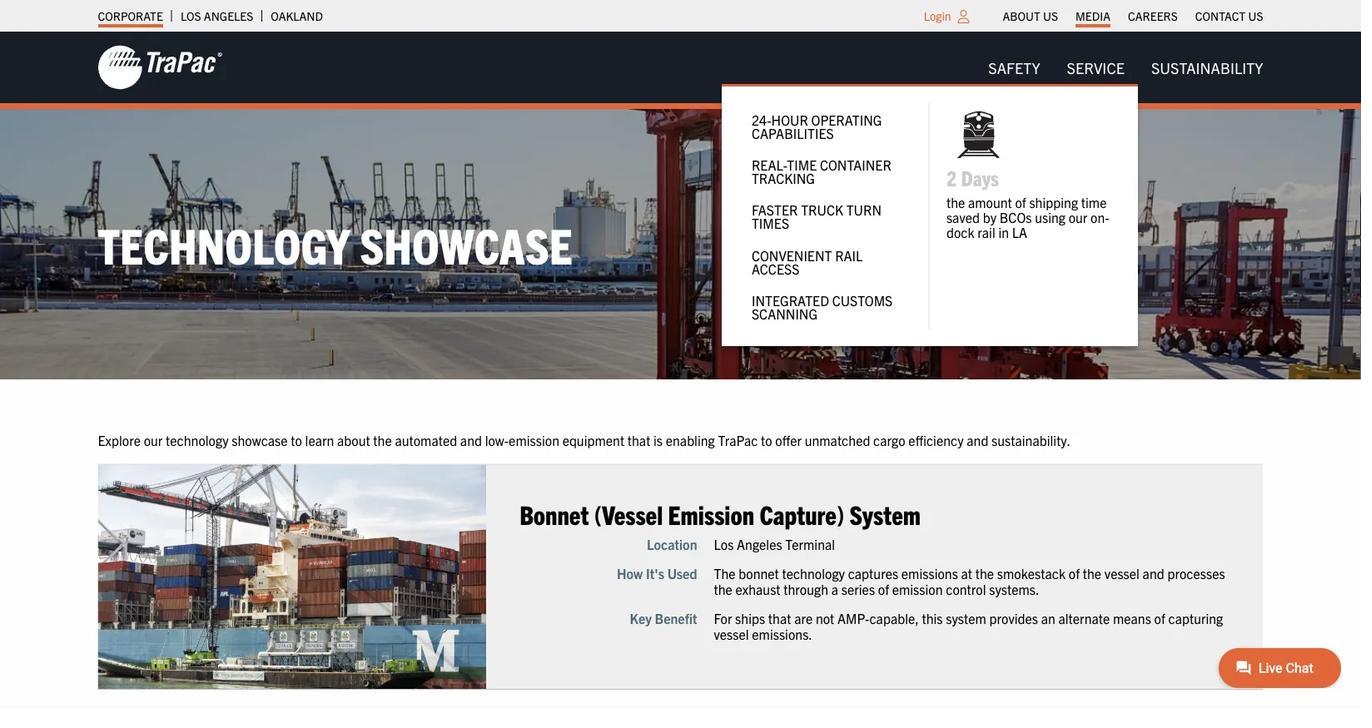 Task type: vqa. For each thing, say whether or not it's contained in the screenshot.
the left with
no



Task type: locate. For each thing, give the bounding box(es) containing it.
2 days the amount of shipping time saved by bcos using our on- dock rail in la
[[947, 164, 1110, 240]]

terminal
[[786, 536, 836, 552]]

0 horizontal spatial los
[[181, 8, 201, 23]]

real-time container tracking
[[752, 156, 892, 186]]

los inside bonnet (vessel emission capture) system main content
[[714, 536, 734, 552]]

the
[[947, 194, 966, 211], [373, 432, 392, 448], [976, 565, 995, 582], [1084, 565, 1102, 582], [714, 581, 733, 598]]

0 horizontal spatial angeles
[[204, 8, 254, 23]]

are
[[795, 610, 813, 627]]

1 vertical spatial angeles
[[737, 536, 783, 552]]

1 vertical spatial emission
[[893, 581, 943, 598]]

0 vertical spatial technology
[[166, 432, 229, 448]]

1 horizontal spatial emission
[[893, 581, 943, 598]]

shipping
[[1030, 194, 1079, 211]]

emission left equipment
[[509, 432, 560, 448]]

faster
[[752, 202, 798, 218]]

bonnet
[[520, 498, 589, 530]]

menu bar
[[995, 4, 1273, 27]]

angeles up the bonnet
[[737, 536, 783, 552]]

corporate link
[[98, 4, 163, 27]]

and
[[461, 432, 482, 448], [967, 432, 989, 448], [1143, 565, 1165, 582]]

on-
[[1091, 209, 1110, 226]]

1 us from the left
[[1044, 8, 1059, 23]]

bonnet (vessel emission capture) system main content
[[81, 430, 1362, 709]]

los angeles terminal
[[714, 536, 836, 552]]

1 horizontal spatial los
[[714, 536, 734, 552]]

customs
[[833, 292, 893, 309]]

is
[[654, 432, 663, 448]]

our inside bonnet (vessel emission capture) system main content
[[144, 432, 163, 448]]

real-time container tracking link
[[739, 149, 912, 194]]

2 horizontal spatial and
[[1143, 565, 1165, 582]]

0 horizontal spatial emission
[[509, 432, 560, 448]]

that left 'is'
[[628, 432, 651, 448]]

0 horizontal spatial technology
[[166, 432, 229, 448]]

los up the
[[714, 536, 734, 552]]

angeles for los angeles terminal
[[737, 536, 783, 552]]

vessel inside for ships that are not amp-capable, this system provides an alternate means of capturing vessel emissions.
[[714, 626, 749, 643]]

benefit
[[655, 610, 698, 627]]

vessel left emissions.
[[714, 626, 749, 643]]

low-
[[485, 432, 509, 448]]

capabilities
[[752, 124, 834, 141]]

contact us link
[[1196, 4, 1264, 27]]

about
[[337, 432, 370, 448]]

and left processes
[[1143, 565, 1165, 582]]

0 horizontal spatial and
[[461, 432, 482, 448]]

system
[[850, 498, 921, 530]]

0 vertical spatial vessel
[[1105, 565, 1140, 582]]

integrated
[[752, 292, 830, 309]]

and left the low-
[[461, 432, 482, 448]]

0 horizontal spatial vessel
[[714, 626, 749, 643]]

los angeles
[[181, 8, 254, 23]]

time
[[787, 156, 817, 173]]

light image
[[958, 10, 970, 23]]

using
[[1036, 209, 1066, 226]]

1 vertical spatial vessel
[[714, 626, 749, 643]]

that inside for ships that are not amp-capable, this system provides an alternate means of capturing vessel emissions.
[[769, 610, 792, 627]]

menu bar containing about us
[[995, 4, 1273, 27]]

us right contact on the top
[[1249, 8, 1264, 23]]

our left on-
[[1069, 209, 1088, 226]]

service link
[[1054, 51, 1139, 84]]

offer
[[776, 432, 802, 448]]

our right explore
[[144, 432, 163, 448]]

to
[[291, 432, 302, 448], [761, 432, 773, 448]]

technology
[[166, 432, 229, 448], [783, 565, 845, 582]]

of inside the 2 days the amount of shipping time saved by bcos using our on- dock rail in la
[[1016, 194, 1027, 211]]

2 to from the left
[[761, 432, 773, 448]]

us inside contact us link
[[1249, 8, 1264, 23]]

1 horizontal spatial us
[[1249, 8, 1264, 23]]

the right about
[[373, 432, 392, 448]]

contact
[[1196, 8, 1246, 23]]

explore
[[98, 432, 141, 448]]

los
[[181, 8, 201, 23], [714, 536, 734, 552]]

1 horizontal spatial angeles
[[737, 536, 783, 552]]

to left learn
[[291, 432, 302, 448]]

series
[[842, 581, 876, 598]]

vessel up means
[[1105, 565, 1140, 582]]

us
[[1044, 8, 1059, 23], [1249, 8, 1264, 23]]

technology left showcase
[[166, 432, 229, 448]]

safety link
[[976, 51, 1054, 84]]

24-hour operating capabilities link
[[739, 103, 912, 149]]

and inside the bonnet technology captures emissions at the smokestack of the vessel and processes the exhaust through a series of emission control systems.
[[1143, 565, 1165, 582]]

sustainability.
[[992, 432, 1071, 448]]

the down 2
[[947, 194, 966, 211]]

24-hour operating capabilities menu item
[[739, 103, 930, 149]]

1 horizontal spatial our
[[1069, 209, 1088, 226]]

login link
[[924, 8, 952, 23]]

and right efficiency
[[967, 432, 989, 448]]

us inside about us link
[[1044, 8, 1059, 23]]

0 vertical spatial los
[[181, 8, 201, 23]]

that left are
[[769, 610, 792, 627]]

0 horizontal spatial our
[[144, 432, 163, 448]]

bcos
[[1000, 209, 1032, 226]]

processes
[[1168, 565, 1226, 582]]

0 vertical spatial our
[[1069, 209, 1088, 226]]

1 horizontal spatial technology
[[783, 565, 845, 582]]

0 vertical spatial emission
[[509, 432, 560, 448]]

1 horizontal spatial that
[[769, 610, 792, 627]]

vessel
[[1105, 565, 1140, 582], [714, 626, 749, 643]]

los up corporate image
[[181, 8, 201, 23]]

an
[[1042, 610, 1056, 627]]

2 days menu item
[[947, 103, 1122, 240]]

los inside los angeles link
[[181, 8, 201, 23]]

to left offer
[[761, 432, 773, 448]]

service
[[1068, 58, 1125, 77]]

0 vertical spatial angeles
[[204, 8, 254, 23]]

dock
[[947, 224, 975, 240]]

1 vertical spatial los
[[714, 536, 734, 552]]

sustainability link
[[1139, 51, 1277, 84]]

times
[[752, 215, 790, 232]]

access
[[752, 260, 800, 277]]

of up the la
[[1016, 194, 1027, 211]]

the inside the 2 days the amount of shipping time saved by bcos using our on- dock rail in la
[[947, 194, 966, 211]]

angeles inside bonnet (vessel emission capture) system main content
[[737, 536, 783, 552]]

used
[[668, 565, 698, 582]]

angeles left oakland
[[204, 8, 254, 23]]

1 horizontal spatial to
[[761, 432, 773, 448]]

us right about
[[1044, 8, 1059, 23]]

0 horizontal spatial that
[[628, 432, 651, 448]]

of inside for ships that are not amp-capable, this system provides an alternate means of capturing vessel emissions.
[[1155, 610, 1166, 627]]

0 horizontal spatial to
[[291, 432, 302, 448]]

technology inside the bonnet technology captures emissions at the smokestack of the vessel and processes the exhaust through a series of emission control systems.
[[783, 565, 845, 582]]

of right means
[[1155, 610, 1166, 627]]

oakland link
[[271, 4, 323, 27]]

1 vertical spatial technology
[[783, 565, 845, 582]]

angeles for los angeles
[[204, 8, 254, 23]]

emission
[[509, 432, 560, 448], [893, 581, 943, 598]]

1 vertical spatial that
[[769, 610, 792, 627]]

1 horizontal spatial vessel
[[1105, 565, 1140, 582]]

of
[[1016, 194, 1027, 211], [1069, 565, 1081, 582], [879, 581, 890, 598], [1155, 610, 1166, 627]]

2 us from the left
[[1249, 8, 1264, 23]]

technology down terminal
[[783, 565, 845, 582]]

1 horizontal spatial and
[[967, 432, 989, 448]]

2 days menu bar
[[722, 51, 1277, 347]]

(vessel
[[595, 498, 663, 530]]

24-hour operating capabilities
[[752, 111, 883, 141]]

1 vertical spatial our
[[144, 432, 163, 448]]

amp-
[[838, 610, 870, 627]]

0 horizontal spatial us
[[1044, 8, 1059, 23]]

saved
[[947, 209, 980, 226]]

provides
[[990, 610, 1039, 627]]

key benefit
[[630, 610, 698, 627]]

1 to from the left
[[291, 432, 302, 448]]

emission up the this
[[893, 581, 943, 598]]



Task type: describe. For each thing, give the bounding box(es) containing it.
means
[[1114, 610, 1152, 627]]

contact us
[[1196, 8, 1264, 23]]

hour
[[772, 111, 809, 128]]

about us
[[1003, 8, 1059, 23]]

enabling
[[666, 432, 715, 448]]

systems.
[[990, 581, 1040, 598]]

2 days menu
[[722, 84, 1139, 347]]

days
[[962, 164, 1000, 191]]

cargo
[[874, 432, 906, 448]]

0 vertical spatial that
[[628, 432, 651, 448]]

los angeles link
[[181, 4, 254, 27]]

us for about us
[[1044, 8, 1059, 23]]

24-
[[752, 111, 772, 128]]

corporate image
[[98, 44, 223, 91]]

of right series
[[879, 581, 890, 598]]

media
[[1076, 8, 1111, 23]]

technology
[[98, 214, 350, 275]]

unmatched
[[805, 432, 871, 448]]

convenient rail access
[[752, 247, 863, 277]]

convenient
[[752, 247, 833, 264]]

sustainability
[[1152, 58, 1264, 77]]

emission
[[669, 498, 755, 530]]

for ships that are not amp-capable, this system provides an alternate means of capturing vessel emissions.
[[714, 610, 1224, 643]]

ships
[[736, 610, 766, 627]]

the right "at"
[[976, 565, 995, 582]]

faster truck turn times link
[[739, 194, 912, 239]]

control
[[946, 581, 987, 598]]

service menu item
[[722, 51, 1139, 347]]

trapac
[[718, 432, 758, 448]]

rail
[[978, 224, 996, 240]]

bonnet
[[739, 565, 780, 582]]

tracking
[[752, 170, 816, 186]]

the up for
[[714, 581, 733, 598]]

los for los angeles terminal
[[714, 536, 734, 552]]

time
[[1082, 194, 1107, 211]]

emissions
[[902, 565, 959, 582]]

the up 'alternate'
[[1084, 565, 1102, 582]]

in
[[999, 224, 1010, 240]]

at
[[962, 565, 973, 582]]

technology for captures
[[783, 565, 845, 582]]

us for contact us
[[1249, 8, 1264, 23]]

this
[[923, 610, 943, 627]]

bonnet (vessel emission capture) system
[[520, 498, 921, 530]]

vessel inside the bonnet technology captures emissions at the smokestack of the vessel and processes the exhaust through a series of emission control systems.
[[1105, 565, 1140, 582]]

captures
[[849, 565, 899, 582]]

our inside the 2 days the amount of shipping time saved by bcos using our on- dock rail in la
[[1069, 209, 1088, 226]]

emission inside the bonnet technology captures emissions at the smokestack of the vessel and processes the exhaust through a series of emission control systems.
[[893, 581, 943, 598]]

oakland
[[271, 8, 323, 23]]

the
[[714, 565, 736, 582]]

integrated customs scanning link
[[739, 285, 912, 330]]

for
[[714, 610, 733, 627]]

how it's used
[[617, 565, 698, 582]]

container
[[820, 156, 892, 173]]

not
[[816, 610, 835, 627]]

the bonnet technology captures emissions at the smokestack of the vessel and processes the exhaust through a series of emission control systems.
[[714, 565, 1226, 598]]

rail
[[836, 247, 863, 264]]

alternate
[[1059, 610, 1111, 627]]

operating
[[812, 111, 883, 128]]

a
[[832, 581, 839, 598]]

login
[[924, 8, 952, 23]]

2
[[947, 164, 957, 191]]

about us link
[[1003, 4, 1059, 27]]

of right 'smokestack'
[[1069, 565, 1081, 582]]

scanning
[[752, 306, 818, 322]]

explore our technology showcase to learn about the automated and low-emission equipment that is enabling trapac to offer unmatched cargo efficiency and sustainability.
[[98, 432, 1071, 448]]

capturing
[[1169, 610, 1224, 627]]

technology showcase
[[98, 214, 573, 275]]

careers
[[1129, 8, 1179, 23]]

convenient rail access link
[[739, 239, 912, 285]]

capable,
[[870, 610, 919, 627]]

los for los angeles
[[181, 8, 201, 23]]

real-
[[752, 156, 787, 173]]

how
[[617, 565, 643, 582]]

learn
[[305, 432, 334, 448]]

turn
[[847, 202, 882, 218]]

technology for showcase
[[166, 432, 229, 448]]

equipment
[[563, 432, 625, 448]]

by
[[984, 209, 997, 226]]

system
[[946, 610, 987, 627]]

integrated customs scanning
[[752, 292, 893, 322]]

amount
[[969, 194, 1013, 211]]

showcase
[[360, 214, 573, 275]]

faster truck turn times
[[752, 202, 882, 232]]

careers link
[[1129, 4, 1179, 27]]

media link
[[1076, 4, 1111, 27]]

through
[[784, 581, 829, 598]]

emissions.
[[752, 626, 813, 643]]

capture)
[[760, 498, 845, 530]]

location
[[647, 536, 698, 552]]

corporate
[[98, 8, 163, 23]]

smokestack
[[998, 565, 1066, 582]]



